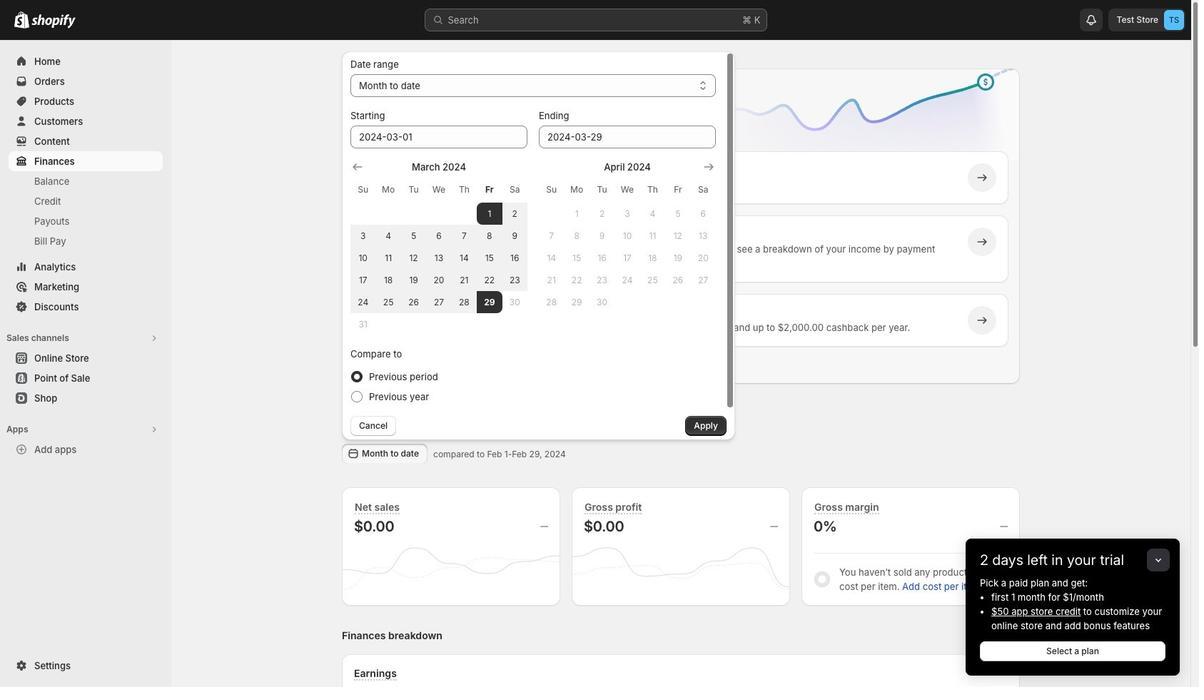 Task type: describe. For each thing, give the bounding box(es) containing it.
monday element for 2nd 'friday' 'element' from right
[[376, 177, 401, 203]]

thursday element for 2nd 'friday' 'element' from right
[[452, 177, 477, 203]]

thursday element for 2nd 'friday' 'element' from the left
[[640, 177, 666, 203]]

shopify image
[[14, 11, 29, 29]]

select a plan image
[[373, 171, 387, 185]]

1 friday element from the left
[[477, 177, 502, 203]]

tuesday element for monday element related to 2nd 'friday' 'element' from right
[[401, 177, 427, 203]]



Task type: vqa. For each thing, say whether or not it's contained in the screenshot.
Search collections text field
no



Task type: locate. For each thing, give the bounding box(es) containing it.
2 sunday element from the left
[[539, 177, 565, 203]]

wednesday element
[[427, 177, 452, 203], [615, 177, 640, 203]]

1 monday element from the left
[[376, 177, 401, 203]]

line chart image
[[696, 66, 1023, 183]]

2 tuesday element from the left
[[590, 177, 615, 203]]

2 thursday element from the left
[[640, 177, 666, 203]]

2 grid from the left
[[539, 160, 716, 314]]

0 horizontal spatial grid
[[351, 160, 528, 336]]

sunday element for monday element associated with 2nd 'friday' 'element' from the left
[[539, 177, 565, 203]]

tuesday element for monday element associated with 2nd 'friday' 'element' from the left
[[590, 177, 615, 203]]

set up shopify payments image
[[373, 235, 387, 249]]

0 horizontal spatial thursday element
[[452, 177, 477, 203]]

tuesday element
[[401, 177, 427, 203], [590, 177, 615, 203]]

monday element
[[376, 177, 401, 203], [565, 177, 590, 203]]

thursday element
[[452, 177, 477, 203], [640, 177, 666, 203]]

saturday element for 2nd 'friday' 'element' from the left
[[691, 177, 716, 203]]

0 horizontal spatial monday element
[[376, 177, 401, 203]]

1 thursday element from the left
[[452, 177, 477, 203]]

grid
[[351, 160, 528, 336], [539, 160, 716, 314]]

saturday element
[[502, 177, 528, 203], [691, 177, 716, 203]]

1 horizontal spatial friday element
[[666, 177, 691, 203]]

wednesday element for monday element related to 2nd 'friday' 'element' from right's tuesday element
[[427, 177, 452, 203]]

1 horizontal spatial wednesday element
[[615, 177, 640, 203]]

1 horizontal spatial sunday element
[[539, 177, 565, 203]]

1 horizontal spatial saturday element
[[691, 177, 716, 203]]

1 saturday element from the left
[[502, 177, 528, 203]]

1 sunday element from the left
[[351, 177, 376, 203]]

1 tuesday element from the left
[[401, 177, 427, 203]]

None text field
[[539, 126, 716, 149]]

saturday element for 2nd 'friday' 'element' from right
[[502, 177, 528, 203]]

None text field
[[351, 126, 528, 149]]

1 wednesday element from the left
[[427, 177, 452, 203]]

0 horizontal spatial saturday element
[[502, 177, 528, 203]]

0 horizontal spatial tuesday element
[[401, 177, 427, 203]]

2 monday element from the left
[[565, 177, 590, 203]]

1 horizontal spatial tuesday element
[[590, 177, 615, 203]]

0 horizontal spatial friday element
[[477, 177, 502, 203]]

0 horizontal spatial sunday element
[[351, 177, 376, 203]]

wednesday element for tuesday element related to monday element associated with 2nd 'friday' 'element' from the left
[[615, 177, 640, 203]]

sunday element
[[351, 177, 376, 203], [539, 177, 565, 203]]

1 horizontal spatial monday element
[[565, 177, 590, 203]]

1 horizontal spatial grid
[[539, 160, 716, 314]]

2 friday element from the left
[[666, 177, 691, 203]]

monday element for 2nd 'friday' 'element' from the left
[[565, 177, 590, 203]]

0 horizontal spatial wednesday element
[[427, 177, 452, 203]]

sunday element for monday element related to 2nd 'friday' 'element' from right
[[351, 177, 376, 203]]

shopify image
[[31, 14, 76, 29]]

1 horizontal spatial thursday element
[[640, 177, 666, 203]]

friday element
[[477, 177, 502, 203], [666, 177, 691, 203]]

1 grid from the left
[[351, 160, 528, 336]]

2 saturday element from the left
[[691, 177, 716, 203]]

test store image
[[1165, 10, 1185, 30]]

2 wednesday element from the left
[[615, 177, 640, 203]]



